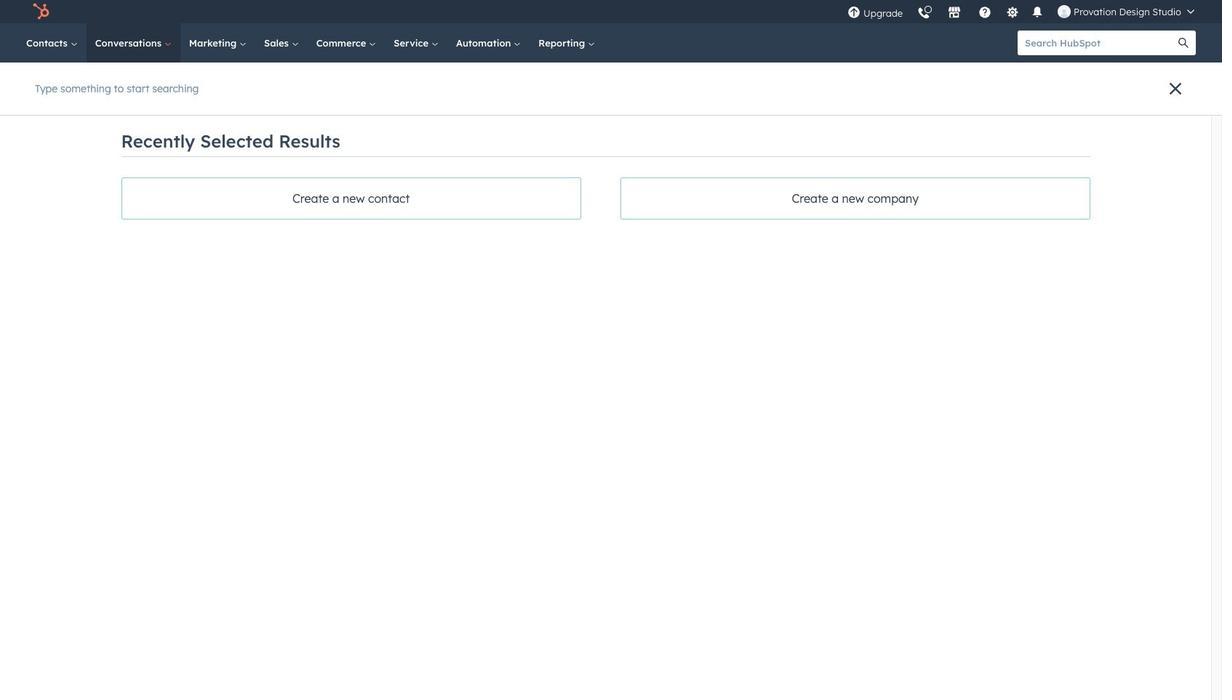 Task type: vqa. For each thing, say whether or not it's contained in the screenshot.
'main content'
yes



Task type: locate. For each thing, give the bounding box(es) containing it.
group
[[1158, 72, 1211, 96]]

email from going with subject 😉 charleston —  $195 to $197 (apr-may / jul) row
[[171, 183, 462, 260]]

email from figma with subject welcome to figjam row
[[171, 415, 416, 492]]

menu
[[840, 0, 1205, 23]]

email from squarespace with subject create your squarespace website row
[[171, 106, 758, 183]]

row group
[[171, 106, 1222, 701]]

main content
[[171, 63, 1222, 701]]



Task type: describe. For each thing, give the bounding box(es) containing it.
you're available image
[[12, 104, 17, 110]]

james peterson image
[[1058, 5, 1071, 18]]

email from xero support with subject confirm a xero login row
[[171, 338, 416, 415]]

Search HubSpot search field
[[1018, 31, 1171, 55]]

marketplaces image
[[948, 7, 961, 20]]



